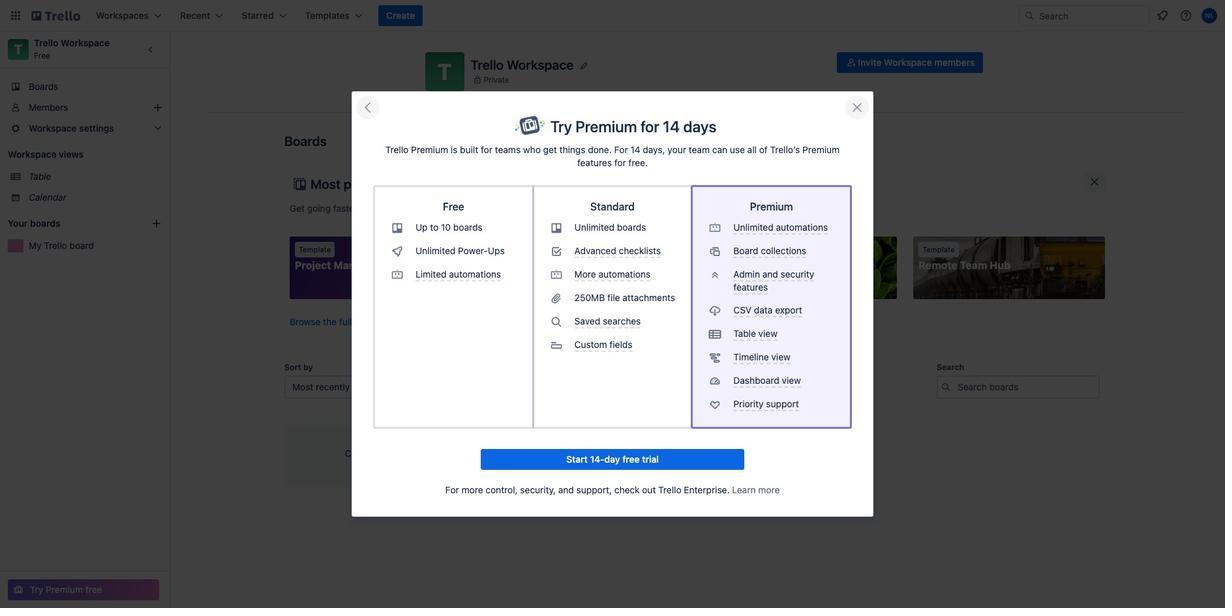 Task type: vqa. For each thing, say whether or not it's contained in the screenshot.
Trello Workspace Free
yes



Task type: describe. For each thing, give the bounding box(es) containing it.
0 horizontal spatial for
[[445, 485, 459, 496]]

1 vertical spatial template
[[354, 316, 392, 328]]

custom
[[575, 339, 607, 350]]

1 horizontal spatial board
[[395, 448, 420, 459]]

built
[[460, 144, 478, 155]]

can
[[712, 144, 727, 155]]

attachments
[[623, 292, 675, 303]]

security,
[[520, 485, 556, 496]]

data
[[754, 304, 773, 316]]

0 vertical spatial template
[[388, 203, 425, 214]]

template kanban template
[[503, 245, 590, 271]]

250mb
[[575, 292, 605, 303]]

1 horizontal spatial a
[[592, 204, 597, 215]]

file
[[607, 292, 620, 303]]

browse the full template gallery link
[[290, 316, 422, 328]]

table for table
[[29, 171, 51, 182]]

try for try premium for 14 days
[[550, 117, 572, 135]]

simple
[[711, 260, 745, 271]]

project inside template project management
[[295, 260, 331, 271]]

premium for for
[[576, 117, 637, 135]]

days
[[683, 117, 717, 135]]

trello right out
[[658, 485, 682, 496]]

team
[[689, 144, 710, 155]]

trello up up to 10 boards on the left
[[465, 203, 488, 214]]

templates
[[392, 177, 452, 192]]

days,
[[643, 144, 665, 155]]

trello's
[[770, 144, 800, 155]]

new
[[376, 448, 393, 459]]

t button
[[425, 52, 464, 91]]

things
[[559, 144, 586, 155]]

faster
[[333, 203, 358, 214]]

trello workspace free
[[34, 37, 110, 61]]

with
[[360, 203, 378, 214]]

get
[[290, 203, 305, 214]]

boards link
[[0, 76, 170, 97]]

template down advanced
[[544, 260, 590, 271]]

1 vertical spatial the
[[323, 316, 337, 328]]

most for most popular templates
[[311, 177, 341, 192]]

workspace for trello workspace free
[[61, 37, 110, 48]]

features inside admin and security features
[[734, 282, 768, 293]]

of
[[759, 144, 768, 155]]

standard
[[590, 201, 635, 212]]

250mb file attachments
[[575, 292, 675, 303]]

up
[[416, 222, 428, 233]]

support,
[[576, 485, 612, 496]]

your
[[668, 144, 686, 155]]

or
[[540, 203, 549, 214]]

ups
[[488, 245, 505, 256]]

todo image
[[360, 100, 376, 115]]

limited automations
[[416, 269, 501, 280]]

sort
[[284, 363, 301, 373]]

done.
[[588, 144, 612, 155]]

your boards
[[8, 218, 60, 229]]

most for most recently active
[[292, 382, 313, 393]]

1 more from the left
[[462, 485, 483, 496]]

timeline view
[[734, 351, 791, 362]]

search image
[[1024, 10, 1035, 21]]

create button
[[378, 5, 423, 26]]

teams
[[495, 144, 521, 155]]

1 horizontal spatial free
[[443, 201, 464, 212]]

close image
[[849, 100, 865, 115]]

sm image
[[845, 56, 858, 69]]

views
[[59, 149, 84, 160]]

calendar
[[29, 192, 67, 203]]

1 vertical spatial and
[[558, 485, 574, 496]]

admin
[[734, 269, 760, 280]]

export
[[775, 304, 802, 316]]

gallery
[[394, 316, 422, 328]]

saved searches
[[575, 316, 641, 327]]

recently
[[316, 382, 350, 393]]

for more control, security, and support, check out trello enterprise. learn more
[[445, 485, 780, 496]]

start 14-day free trial
[[566, 454, 659, 465]]

get going faster with a template from the trello community or
[[290, 203, 551, 214]]

choose a category
[[559, 204, 637, 215]]

10
[[441, 222, 451, 233]]

use
[[730, 144, 745, 155]]

try for try premium free
[[30, 585, 43, 596]]

enterprise.
[[684, 485, 730, 496]]

members
[[935, 57, 975, 68]]

dashboard
[[734, 375, 779, 386]]

unlimited automations
[[734, 222, 828, 233]]

1 vertical spatial for
[[481, 144, 493, 155]]

to
[[430, 222, 439, 233]]

view for dashboard view
[[782, 375, 801, 386]]

Search text field
[[937, 376, 1100, 399]]

advanced
[[575, 245, 616, 256]]

members link
[[0, 97, 170, 118]]

learn more link
[[732, 485, 780, 496]]

support
[[766, 398, 799, 409]]

0 vertical spatial my
[[29, 240, 41, 251]]

project inside template simple project board
[[748, 260, 784, 271]]

unlimited for standard
[[575, 222, 615, 233]]

saved
[[575, 316, 600, 327]]

free.
[[629, 157, 648, 168]]

who
[[523, 144, 541, 155]]

hub
[[990, 260, 1011, 271]]

free inside trello workspace free
[[34, 51, 50, 61]]

team
[[960, 260, 987, 271]]

template for simple
[[715, 245, 747, 254]]

0 horizontal spatial a
[[380, 203, 385, 214]]

premium for free
[[46, 585, 83, 596]]

premium for is
[[411, 144, 448, 155]]

timeline
[[734, 351, 769, 362]]

browse
[[290, 316, 321, 328]]

0 vertical spatial my trello board link
[[29, 239, 162, 252]]

invite workspace members
[[858, 57, 975, 68]]

view for timeline view
[[771, 351, 791, 362]]

invite
[[858, 57, 882, 68]]

by
[[303, 363, 313, 373]]

free inside try premium free 'button'
[[85, 585, 102, 596]]

csv data export
[[734, 304, 802, 316]]

trello workspace link
[[34, 37, 110, 48]]

get
[[543, 144, 557, 155]]

1 horizontal spatial 14
[[663, 117, 680, 135]]

board collections
[[734, 245, 806, 256]]

1 horizontal spatial the
[[449, 203, 463, 214]]

try premium free button
[[8, 580, 159, 601]]

1 horizontal spatial for
[[614, 157, 626, 168]]

popular
[[344, 177, 389, 192]]

for inside trello premium is built for teams who get things done. for 14 days, your team can use all of trello's premium features for free.
[[614, 144, 628, 155]]

dashboard view
[[734, 375, 801, 386]]

workspace views
[[8, 149, 84, 160]]



Task type: locate. For each thing, give the bounding box(es) containing it.
1 vertical spatial create
[[345, 448, 373, 459]]

0 vertical spatial board
[[70, 240, 94, 251]]

most up going
[[311, 177, 341, 192]]

0 vertical spatial free
[[623, 454, 640, 465]]

trello inside trello workspace free
[[34, 37, 58, 48]]

template up simple
[[715, 245, 747, 254]]

1 horizontal spatial unlimited
[[575, 222, 615, 233]]

0 horizontal spatial automations
[[449, 269, 501, 280]]

14-
[[590, 454, 605, 465]]

1 vertical spatial my
[[496, 431, 511, 443]]

template down going
[[299, 245, 331, 254]]

more left "control," on the left
[[462, 485, 483, 496]]

for right built
[[481, 144, 493, 155]]

template right full
[[354, 316, 392, 328]]

add board image
[[151, 219, 162, 229]]

1 horizontal spatial features
[[734, 282, 768, 293]]

2 vertical spatial for
[[614, 157, 626, 168]]

1 vertical spatial t
[[438, 58, 452, 85]]

free right t link at left top
[[34, 51, 50, 61]]

a
[[380, 203, 385, 214], [592, 204, 597, 215]]

project
[[295, 260, 331, 271], [748, 260, 784, 271]]

1 vertical spatial features
[[734, 282, 768, 293]]

0 horizontal spatial 14
[[631, 144, 640, 155]]

unlimited
[[575, 222, 615, 233], [734, 222, 774, 233], [416, 245, 456, 256]]

0 horizontal spatial boards
[[30, 218, 60, 229]]

free up up to 10 boards on the left
[[443, 201, 464, 212]]

1 vertical spatial board
[[787, 260, 817, 271]]

invite workspace members button
[[837, 52, 983, 73]]

unlimited down choose a category
[[575, 222, 615, 233]]

0 vertical spatial 14
[[663, 117, 680, 135]]

0 vertical spatial board
[[734, 245, 758, 256]]

0 horizontal spatial more
[[462, 485, 483, 496]]

0 horizontal spatial create
[[345, 448, 373, 459]]

14
[[663, 117, 680, 135], [631, 144, 640, 155]]

view for table view
[[759, 328, 778, 339]]

1 horizontal spatial my trello board link
[[491, 425, 687, 488]]

trello up most popular templates
[[385, 144, 409, 155]]

for left free.
[[614, 157, 626, 168]]

1 vertical spatial my trello board link
[[491, 425, 687, 488]]

1 horizontal spatial boards
[[453, 222, 483, 233]]

2 vertical spatial view
[[782, 375, 801, 386]]

t for t button
[[438, 58, 452, 85]]

1 vertical spatial try
[[30, 585, 43, 596]]

trello up security, at the left bottom of the page
[[514, 431, 542, 443]]

security
[[781, 269, 814, 280]]

1 horizontal spatial free
[[623, 454, 640, 465]]

0 vertical spatial boards
[[29, 81, 58, 92]]

table for table view
[[734, 328, 756, 339]]

template inside template simple project board
[[715, 245, 747, 254]]

start 14-day free trial button
[[481, 450, 744, 471]]

browse the full template gallery
[[290, 316, 422, 328]]

1 horizontal spatial for
[[614, 144, 628, 155]]

try
[[550, 117, 572, 135], [30, 585, 43, 596]]

automations for free
[[449, 269, 501, 280]]

0 horizontal spatial the
[[323, 316, 337, 328]]

template remote team hub
[[919, 245, 1011, 271]]

premium inside 'button'
[[46, 585, 83, 596]]

for up days,
[[641, 117, 659, 135]]

automations for standard
[[599, 269, 651, 280]]

0 vertical spatial features
[[577, 157, 612, 168]]

view
[[759, 328, 778, 339], [771, 351, 791, 362], [782, 375, 801, 386]]

1 vertical spatial table
[[734, 328, 756, 339]]

most
[[311, 177, 341, 192], [292, 382, 313, 393]]

trello up private
[[471, 57, 504, 72]]

2 more from the left
[[758, 485, 780, 496]]

1 horizontal spatial boards
[[284, 134, 327, 149]]

admin and security features
[[734, 269, 814, 293]]

2 horizontal spatial for
[[641, 117, 659, 135]]

0 vertical spatial my trello board
[[29, 240, 94, 251]]

full
[[339, 316, 352, 328]]

Search field
[[1035, 6, 1149, 25]]

project left the management
[[295, 260, 331, 271]]

1 horizontal spatial automations
[[599, 269, 651, 280]]

search
[[937, 363, 964, 373]]

day
[[605, 454, 620, 465]]

0 vertical spatial t
[[14, 42, 22, 57]]

t inside button
[[438, 58, 452, 85]]

unlimited boards
[[575, 222, 646, 233]]

t left private
[[438, 58, 452, 85]]

0 horizontal spatial boards
[[29, 81, 58, 92]]

free
[[623, 454, 640, 465], [85, 585, 102, 596]]

0 vertical spatial view
[[759, 328, 778, 339]]

more
[[575, 269, 596, 280]]

1 horizontal spatial create
[[386, 10, 415, 21]]

0 vertical spatial most
[[311, 177, 341, 192]]

automations down power-
[[449, 269, 501, 280]]

0 horizontal spatial for
[[481, 144, 493, 155]]

premium
[[576, 117, 637, 135], [411, 144, 448, 155], [803, 144, 840, 155], [750, 201, 793, 212], [46, 585, 83, 596]]

view up the dashboard view
[[771, 351, 791, 362]]

0 horizontal spatial features
[[577, 157, 612, 168]]

primary element
[[0, 0, 1225, 31]]

more
[[462, 485, 483, 496], [758, 485, 780, 496]]

limited
[[416, 269, 447, 280]]

1 horizontal spatial project
[[748, 260, 784, 271]]

trello inside trello premium is built for teams who get things done. for 14 days, your team can use all of trello's premium features for free.
[[385, 144, 409, 155]]

1 vertical spatial my trello board
[[496, 431, 574, 443]]

1 vertical spatial board
[[545, 431, 574, 443]]

table up the calendar in the left top of the page
[[29, 171, 51, 182]]

create for create
[[386, 10, 415, 21]]

0 horizontal spatial board
[[734, 245, 758, 256]]

0 vertical spatial table
[[29, 171, 51, 182]]

workspace inside trello workspace free
[[61, 37, 110, 48]]

start
[[566, 454, 588, 465]]

workspace for invite workspace members
[[884, 57, 932, 68]]

0 vertical spatial try
[[550, 117, 572, 135]]

template inside template project management
[[299, 245, 331, 254]]

1 vertical spatial most
[[292, 382, 313, 393]]

t left trello workspace free
[[14, 42, 22, 57]]

my trello board link
[[29, 239, 162, 252], [491, 425, 687, 488]]

t
[[14, 42, 22, 57], [438, 58, 452, 85]]

open information menu image
[[1180, 9, 1193, 22]]

more right learn
[[758, 485, 780, 496]]

1 horizontal spatial and
[[763, 269, 778, 280]]

0 horizontal spatial my
[[29, 240, 41, 251]]

workspace left views
[[8, 149, 56, 160]]

board
[[70, 240, 94, 251], [545, 431, 574, 443], [395, 448, 420, 459]]

kanban
[[503, 260, 541, 271]]

boards down the category
[[617, 222, 646, 233]]

workspace for trello workspace
[[507, 57, 574, 72]]

a right with
[[380, 203, 385, 214]]

automations up collections
[[776, 222, 828, 233]]

1 horizontal spatial t
[[438, 58, 452, 85]]

project down board collections
[[748, 260, 784, 271]]

view down 'csv data export'
[[759, 328, 778, 339]]

your
[[8, 218, 28, 229]]

searches
[[603, 316, 641, 327]]

automations
[[776, 222, 828, 233], [449, 269, 501, 280], [599, 269, 651, 280]]

my down your boards
[[29, 240, 41, 251]]

features inside trello premium is built for teams who get things done. for 14 days, your team can use all of trello's premium features for free.
[[577, 157, 612, 168]]

management
[[334, 260, 400, 271]]

my up "control," on the left
[[496, 431, 511, 443]]

remote
[[919, 260, 958, 271]]

14 up your
[[663, 117, 680, 135]]

workspace up private
[[507, 57, 574, 72]]

going
[[307, 203, 331, 214]]

board inside template simple project board
[[787, 260, 817, 271]]

trello right t link at left top
[[34, 37, 58, 48]]

1 vertical spatial for
[[445, 485, 459, 496]]

template for kanban
[[507, 245, 539, 254]]

automations up 250mb file attachments
[[599, 269, 651, 280]]

board up simple
[[734, 245, 758, 256]]

active
[[352, 382, 378, 393]]

features down done. on the top left of page
[[577, 157, 612, 168]]

template up up
[[388, 203, 425, 214]]

the left full
[[323, 316, 337, 328]]

private
[[484, 75, 509, 84]]

0 horizontal spatial free
[[34, 51, 50, 61]]

1 vertical spatial boards
[[284, 134, 327, 149]]

1 project from the left
[[295, 260, 331, 271]]

create for create new board
[[345, 448, 373, 459]]

2 project from the left
[[748, 260, 784, 271]]

priority
[[734, 398, 764, 409]]

and left support,
[[558, 485, 574, 496]]

0 horizontal spatial and
[[558, 485, 574, 496]]

0 horizontal spatial board
[[70, 240, 94, 251]]

trial
[[642, 454, 659, 465]]

template up the kanban
[[507, 245, 539, 254]]

t for t link at left top
[[14, 42, 22, 57]]

0 vertical spatial the
[[449, 203, 463, 214]]

1 horizontal spatial my
[[496, 431, 511, 443]]

unlimited down to
[[416, 245, 456, 256]]

out
[[642, 485, 656, 496]]

free inside the start 14-day free trial button
[[623, 454, 640, 465]]

trello
[[34, 37, 58, 48], [471, 57, 504, 72], [385, 144, 409, 155], [465, 203, 488, 214], [44, 240, 67, 251], [514, 431, 542, 443], [658, 485, 682, 496]]

0 horizontal spatial my trello board
[[29, 240, 94, 251]]

a right the choose
[[592, 204, 597, 215]]

template for remote
[[923, 245, 955, 254]]

most down sort by on the bottom of the page
[[292, 382, 313, 393]]

2 horizontal spatial unlimited
[[734, 222, 774, 233]]

table down csv
[[734, 328, 756, 339]]

0 horizontal spatial project
[[295, 260, 331, 271]]

2 horizontal spatial automations
[[776, 222, 828, 233]]

0 vertical spatial and
[[763, 269, 778, 280]]

0 vertical spatial free
[[34, 51, 50, 61]]

create new board
[[345, 448, 420, 459]]

create inside button
[[386, 10, 415, 21]]

0 horizontal spatial t
[[14, 42, 22, 57]]

1 horizontal spatial try
[[550, 117, 572, 135]]

workspace
[[61, 37, 110, 48], [884, 57, 932, 68], [507, 57, 574, 72], [8, 149, 56, 160]]

0 horizontal spatial my trello board link
[[29, 239, 162, 252]]

1 vertical spatial view
[[771, 351, 791, 362]]

try premium free
[[30, 585, 102, 596]]

trello workspace
[[471, 57, 574, 72]]

0 horizontal spatial free
[[85, 585, 102, 596]]

board up start
[[545, 431, 574, 443]]

trello premium is built for teams who get things done. for 14 days, your team can use all of trello's premium features for free.
[[385, 144, 840, 168]]

14 inside trello premium is built for teams who get things done. for 14 days, your team can use all of trello's premium features for free.
[[631, 144, 640, 155]]

unlimited up board collections
[[734, 222, 774, 233]]

for right done. on the top left of page
[[614, 144, 628, 155]]

community
[[491, 203, 538, 214]]

all
[[747, 144, 757, 155]]

1 horizontal spatial board
[[787, 260, 817, 271]]

workspace navigation collapse icon image
[[142, 40, 160, 59]]

view up the support
[[782, 375, 801, 386]]

board down your boards with 1 items element
[[70, 240, 94, 251]]

choose
[[559, 204, 590, 215]]

my trello board up start
[[496, 431, 574, 443]]

2 vertical spatial board
[[395, 448, 420, 459]]

boards for unlimited boards
[[617, 222, 646, 233]]

1 horizontal spatial table
[[734, 328, 756, 339]]

2 horizontal spatial board
[[545, 431, 574, 443]]

noah lott (noahlott1) image
[[1202, 8, 1217, 23]]

0 vertical spatial create
[[386, 10, 415, 21]]

control,
[[486, 485, 518, 496]]

table link
[[29, 170, 162, 183]]

more automations
[[575, 269, 651, 280]]

and inside admin and security features
[[763, 269, 778, 280]]

0 horizontal spatial table
[[29, 171, 51, 182]]

features down admin
[[734, 282, 768, 293]]

template for project
[[299, 245, 331, 254]]

0 vertical spatial for
[[614, 144, 628, 155]]

trello down your boards with 1 items element
[[44, 240, 67, 251]]

template project management
[[295, 245, 400, 271]]

calendar link
[[29, 191, 162, 204]]

1 vertical spatial free
[[443, 201, 464, 212]]

1 vertical spatial free
[[85, 585, 102, 596]]

collections
[[761, 245, 806, 256]]

up to 10 boards
[[416, 222, 483, 233]]

advanced checklists
[[575, 245, 661, 256]]

1 horizontal spatial my trello board
[[496, 431, 574, 443]]

your boards with 1 items element
[[8, 216, 132, 232]]

unlimited for premium
[[734, 222, 774, 233]]

workspace inside button
[[884, 57, 932, 68]]

boards right '10'
[[453, 222, 483, 233]]

the right from
[[449, 203, 463, 214]]

template
[[388, 203, 425, 214], [354, 316, 392, 328]]

try inside 'button'
[[30, 585, 43, 596]]

boards inside 'link'
[[29, 81, 58, 92]]

and down board collections
[[763, 269, 778, 280]]

boards down the calendar in the left top of the page
[[30, 218, 60, 229]]

my trello board down your boards with 1 items element
[[29, 240, 94, 251]]

my trello board
[[29, 240, 94, 251], [496, 431, 574, 443]]

create
[[386, 10, 415, 21], [345, 448, 373, 459]]

0 notifications image
[[1155, 8, 1170, 23]]

2 horizontal spatial boards
[[617, 222, 646, 233]]

boards for your boards
[[30, 218, 60, 229]]

template inside template remote team hub
[[923, 245, 955, 254]]

template up remote
[[923, 245, 955, 254]]

1 horizontal spatial more
[[758, 485, 780, 496]]

members
[[29, 102, 68, 113]]

board down collections
[[787, 260, 817, 271]]

checklists
[[619, 245, 661, 256]]

14 up free.
[[631, 144, 640, 155]]

1 vertical spatial 14
[[631, 144, 640, 155]]

most recently active
[[292, 382, 378, 393]]

workspace up boards 'link'
[[61, 37, 110, 48]]

learn
[[732, 485, 756, 496]]

board right new
[[395, 448, 420, 459]]

custom fields
[[575, 339, 633, 350]]

0 vertical spatial for
[[641, 117, 659, 135]]

0 horizontal spatial unlimited
[[416, 245, 456, 256]]

for left "control," on the left
[[445, 485, 459, 496]]

0 horizontal spatial try
[[30, 585, 43, 596]]

workspace right invite
[[884, 57, 932, 68]]



